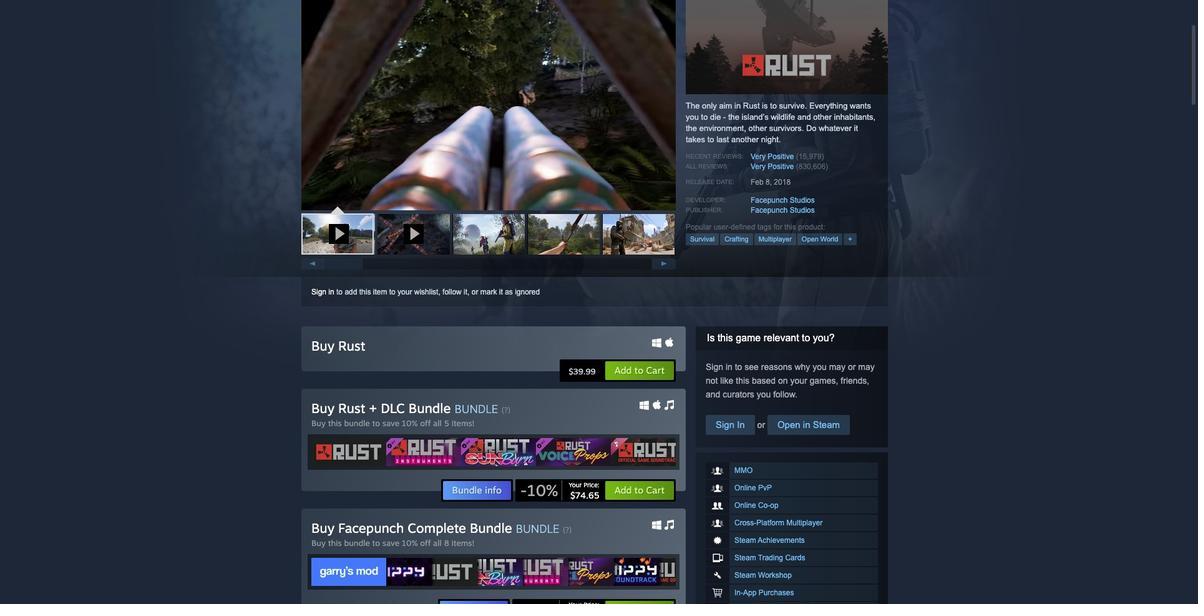 Task type: locate. For each thing, give the bounding box(es) containing it.
your price: $74.65
[[569, 481, 600, 501]]

off down buy rust + dlc bundle bundle (?)
[[420, 418, 431, 428]]

reviews: down recent reviews: in the right of the page
[[699, 163, 729, 170]]

facepunch studios for developer:
[[751, 196, 815, 205]]

1 horizontal spatial bundle
[[516, 522, 560, 536]]

multiplayer up steam achievements "link"
[[787, 519, 823, 528]]

1 horizontal spatial may
[[859, 362, 875, 372]]

1 horizontal spatial your
[[791, 376, 808, 386]]

2 may from the left
[[859, 362, 875, 372]]

open in steam
[[778, 420, 840, 430]]

bundle left info
[[452, 484, 483, 496]]

1 vertical spatial add to cart
[[615, 484, 665, 496]]

studios up product:
[[790, 206, 815, 215]]

0 horizontal spatial (?)
[[502, 406, 511, 415]]

last
[[717, 135, 729, 144]]

studios for developer:
[[790, 196, 815, 205]]

facepunch studios link
[[751, 196, 815, 205], [751, 206, 815, 215]]

facepunch studios up for
[[751, 206, 815, 215]]

is this game relevant to you?
[[707, 333, 835, 343]]

steam up app
[[735, 571, 757, 580]]

2 vertical spatial or
[[755, 420, 768, 430]]

10%
[[402, 418, 418, 428], [527, 481, 558, 500], [402, 538, 418, 548]]

10% down buy rust + dlc bundle bundle (?)
[[402, 418, 418, 428]]

in inside sign in to see reasons why you may or may not like this based on your games, friends, and curators you follow.
[[726, 362, 733, 372]]

$74.65
[[571, 490, 600, 501]]

0 vertical spatial bundle
[[455, 402, 498, 416]]

0 vertical spatial add to cart
[[615, 365, 665, 376]]

0 vertical spatial multiplayer
[[759, 235, 792, 243]]

1 vertical spatial or
[[848, 362, 856, 372]]

open inside "link"
[[802, 235, 819, 243]]

0 vertical spatial positive
[[768, 152, 794, 161]]

may
[[830, 362, 846, 372], [859, 362, 875, 372]]

your inside sign in to see reasons why you may or may not like this based on your games, friends, and curators you follow.
[[791, 376, 808, 386]]

+
[[849, 235, 853, 243], [369, 400, 377, 416]]

0 vertical spatial facepunch studios
[[751, 196, 815, 205]]

1 studios from the top
[[790, 196, 815, 205]]

you down the
[[686, 112, 699, 122]]

8,
[[766, 178, 772, 187]]

you down based
[[757, 390, 771, 400]]

sign up not
[[706, 362, 724, 372]]

4 buy from the top
[[312, 520, 335, 536]]

add to cart link right "price:"
[[605, 481, 675, 501]]

steam down cross-
[[735, 536, 757, 545]]

2 positive from the top
[[768, 162, 794, 171]]

another
[[732, 135, 759, 144]]

platform
[[757, 519, 785, 528]]

open in steam link
[[768, 415, 850, 435]]

2 studios from the top
[[790, 206, 815, 215]]

1 horizontal spatial it
[[854, 124, 858, 133]]

0 horizontal spatial you
[[686, 112, 699, 122]]

price:
[[584, 481, 600, 489]]

save for complete
[[383, 538, 400, 548]]

release date:
[[686, 179, 735, 185]]

rust left 'dlc'
[[338, 400, 366, 416]]

1 vertical spatial your
[[791, 376, 808, 386]]

your left wishlist,
[[398, 288, 412, 297]]

0 horizontal spatial other
[[749, 124, 767, 133]]

1 save from the top
[[383, 418, 400, 428]]

facepunch studios down the 2018
[[751, 196, 815, 205]]

0 vertical spatial online
[[735, 484, 757, 493]]

other down 'everything'
[[814, 112, 832, 122]]

bundle for facepunch
[[344, 538, 370, 548]]

1 facepunch studios from the top
[[751, 196, 815, 205]]

2 save from the top
[[383, 538, 400, 548]]

online
[[735, 484, 757, 493], [735, 501, 757, 510]]

items! right 8
[[452, 538, 475, 548]]

1 vertical spatial -
[[521, 481, 527, 500]]

publisher:
[[686, 207, 723, 214]]

and inside sign in to see reasons why you may or may not like this based on your games, friends, and curators you follow.
[[706, 390, 721, 400]]

1 facepunch studios link from the top
[[751, 196, 815, 205]]

1 vertical spatial items!
[[452, 538, 475, 548]]

0 vertical spatial open
[[802, 235, 819, 243]]

facepunch studios for publisher:
[[751, 206, 815, 215]]

or right in at the bottom right of the page
[[755, 420, 768, 430]]

facepunch up buy this bundle to save 10% off all 8 items!
[[338, 520, 404, 536]]

1 add to cart from the top
[[615, 365, 665, 376]]

sign left add
[[312, 288, 327, 297]]

add to cart right "price:"
[[615, 484, 665, 496]]

0 vertical spatial facepunch
[[751, 196, 788, 205]]

cross-platform multiplayer link
[[706, 515, 878, 531]]

positive up very positive (830,606)
[[768, 152, 794, 161]]

1 buy from the top
[[312, 338, 335, 354]]

0 horizontal spatial bundle
[[455, 402, 498, 416]]

1 vertical spatial add to cart link
[[605, 481, 675, 501]]

1 off from the top
[[420, 418, 431, 428]]

all reviews:
[[686, 163, 729, 170]]

survival
[[691, 235, 715, 243]]

1 cart from the top
[[647, 365, 665, 376]]

2 buy from the top
[[312, 400, 335, 416]]

items! right 5
[[452, 418, 475, 428]]

10% left your
[[527, 481, 558, 500]]

1 positive from the top
[[768, 152, 794, 161]]

facepunch up tags
[[751, 206, 788, 215]]

facepunch studios link for developer:
[[751, 196, 815, 205]]

steam up steam workshop on the bottom right of page
[[735, 554, 757, 563]]

0 vertical spatial 10%
[[402, 418, 418, 428]]

facepunch down the 8,
[[751, 196, 788, 205]]

may up "friends,"
[[859, 362, 875, 372]]

bundle
[[344, 418, 370, 428], [344, 538, 370, 548]]

2 add to cart link from the top
[[605, 481, 675, 501]]

sign for sign in to add this item to your wishlist, follow it, or mark it as ignored
[[312, 288, 327, 297]]

1 horizontal spatial (?)
[[563, 526, 572, 535]]

steam workshop
[[735, 571, 792, 580]]

sign in to add this item to your wishlist, follow it, or mark it as ignored
[[312, 288, 540, 297]]

save
[[383, 418, 400, 428], [383, 538, 400, 548]]

1 vertical spatial very
[[751, 162, 766, 171]]

multiplayer down for
[[759, 235, 792, 243]]

0 vertical spatial items!
[[452, 418, 475, 428]]

very for very positive (830,606)
[[751, 162, 766, 171]]

recent reviews:
[[686, 153, 744, 160]]

it left as
[[499, 288, 503, 297]]

rust up 'island's'
[[743, 101, 760, 111]]

1 items! from the top
[[452, 418, 475, 428]]

1 vertical spatial online
[[735, 501, 757, 510]]

popular
[[686, 223, 712, 232]]

whatever
[[819, 124, 852, 133]]

steam trading cards
[[735, 554, 806, 563]]

off
[[420, 418, 431, 428], [420, 538, 431, 548]]

or right it,
[[472, 288, 479, 297]]

studios down the 2018
[[790, 196, 815, 205]]

1 vertical spatial bundle
[[516, 522, 560, 536]]

8
[[444, 538, 449, 548]]

2 facepunch studios from the top
[[751, 206, 815, 215]]

0 vertical spatial all
[[433, 418, 442, 428]]

open world link
[[798, 234, 843, 245]]

bundle up 5
[[409, 400, 451, 416]]

very for very positive (15,979)
[[751, 152, 766, 161]]

2 all from the top
[[433, 538, 442, 548]]

facepunch studios link up for
[[751, 206, 815, 215]]

0 horizontal spatial your
[[398, 288, 412, 297]]

1 vertical spatial cart
[[647, 484, 665, 496]]

1 vertical spatial facepunch studios link
[[751, 206, 815, 215]]

2 vertical spatial you
[[757, 390, 771, 400]]

0 vertical spatial off
[[420, 418, 431, 428]]

steam inside "link"
[[735, 536, 757, 545]]

item
[[373, 288, 387, 297]]

1 vertical spatial the
[[686, 124, 697, 133]]

1 vertical spatial 10%
[[527, 481, 558, 500]]

0 vertical spatial very
[[751, 152, 766, 161]]

2 bundle from the top
[[344, 538, 370, 548]]

0 horizontal spatial may
[[830, 362, 846, 372]]

aim
[[720, 101, 733, 111]]

rust inside the only aim in rust is to survive. everything wants you to die - the island's wildlife and other inhabitants, the environment, other survivors. do whatever it takes to last another night.
[[743, 101, 760, 111]]

0 vertical spatial add to cart link
[[605, 361, 675, 381]]

1 bundle from the top
[[344, 418, 370, 428]]

1 all from the top
[[433, 418, 442, 428]]

0 vertical spatial rust
[[743, 101, 760, 111]]

2 vertical spatial sign
[[716, 420, 735, 430]]

1 vertical spatial rust
[[338, 338, 366, 354]]

your
[[569, 481, 582, 489]]

reviews: for very positive (830,606)
[[699, 163, 729, 170]]

1 vertical spatial off
[[420, 538, 431, 548]]

2 facepunch studios link from the top
[[751, 206, 815, 215]]

buy for buy facepunch complete bundle bundle (?)
[[312, 520, 335, 536]]

steam
[[813, 420, 840, 430], [735, 536, 757, 545], [735, 554, 757, 563], [735, 571, 757, 580]]

10% down "complete"
[[402, 538, 418, 548]]

1 vertical spatial bundle
[[344, 538, 370, 548]]

2 very from the top
[[751, 162, 766, 171]]

follow.
[[774, 390, 798, 400]]

follow
[[443, 288, 462, 297]]

2 horizontal spatial you
[[813, 362, 827, 372]]

3 buy from the top
[[312, 418, 326, 428]]

very up "feb"
[[751, 162, 766, 171]]

save for +
[[383, 418, 400, 428]]

facepunch for publisher:
[[751, 206, 788, 215]]

or
[[472, 288, 479, 297], [848, 362, 856, 372], [755, 420, 768, 430]]

all left 5
[[433, 418, 442, 428]]

1 vertical spatial reviews:
[[699, 163, 729, 170]]

0 vertical spatial the
[[729, 112, 740, 122]]

0 vertical spatial your
[[398, 288, 412, 297]]

0 vertical spatial save
[[383, 418, 400, 428]]

2 off from the top
[[420, 538, 431, 548]]

other
[[814, 112, 832, 122], [749, 124, 767, 133]]

buy this bundle to save 10% off all 5 items!
[[312, 418, 475, 428]]

add right "price:"
[[615, 484, 632, 496]]

1 horizontal spatial other
[[814, 112, 832, 122]]

1 vertical spatial add
[[615, 484, 632, 496]]

user-
[[714, 223, 731, 232]]

in
[[735, 101, 741, 111], [329, 288, 334, 297], [726, 362, 733, 372], [803, 420, 811, 430]]

facepunch studios
[[751, 196, 815, 205], [751, 206, 815, 215]]

1 vertical spatial it
[[499, 288, 503, 297]]

rust for buy rust + dlc bundle bundle (?)
[[338, 400, 366, 416]]

0 vertical spatial cart
[[647, 365, 665, 376]]

- right info
[[521, 481, 527, 500]]

2 vertical spatial 10%
[[402, 538, 418, 548]]

5 buy from the top
[[312, 538, 326, 548]]

0 vertical spatial studios
[[790, 196, 815, 205]]

it down 'inhabitants,'
[[854, 124, 858, 133]]

1 vertical spatial (?)
[[563, 526, 572, 535]]

1 online from the top
[[735, 484, 757, 493]]

online for online co-op
[[735, 501, 757, 510]]

positive down very positive (15,979)
[[768, 162, 794, 171]]

online up cross-
[[735, 501, 757, 510]]

0 vertical spatial and
[[798, 112, 811, 122]]

all
[[433, 418, 442, 428], [433, 538, 442, 548]]

and down not
[[706, 390, 721, 400]]

ignored
[[515, 288, 540, 297]]

you up games,
[[813, 362, 827, 372]]

studios
[[790, 196, 815, 205], [790, 206, 815, 215]]

off down "complete"
[[420, 538, 431, 548]]

2 vertical spatial bundle
[[470, 520, 512, 536]]

+ left 'dlc'
[[369, 400, 377, 416]]

1 vertical spatial facepunch studios
[[751, 206, 815, 215]]

the up takes
[[686, 124, 697, 133]]

open down product:
[[802, 235, 819, 243]]

(?) inside buy rust + dlc bundle bundle (?)
[[502, 406, 511, 415]]

rust
[[743, 101, 760, 111], [338, 338, 366, 354], [338, 400, 366, 416]]

0 vertical spatial bundle
[[344, 418, 370, 428]]

0 horizontal spatial -
[[521, 481, 527, 500]]

+ right world
[[849, 235, 853, 243]]

online down the mmo
[[735, 484, 757, 493]]

0 vertical spatial or
[[472, 288, 479, 297]]

very positive (15,979)
[[751, 152, 824, 161]]

in-app purchases
[[735, 589, 794, 597]]

buy for buy this bundle to save 10% off all 5 items!
[[312, 418, 326, 428]]

sign
[[312, 288, 327, 297], [706, 362, 724, 372], [716, 420, 735, 430]]

1 vertical spatial sign
[[706, 362, 724, 372]]

why
[[795, 362, 811, 372]]

sign inside sign in to see reasons why you may or may not like this based on your games, friends, and curators you follow.
[[706, 362, 724, 372]]

2 vertical spatial facepunch
[[338, 520, 404, 536]]

0 vertical spatial sign
[[312, 288, 327, 297]]

in inside the only aim in rust is to survive. everything wants you to die - the island's wildlife and other inhabitants, the environment, other survivors. do whatever it takes to last another night.
[[735, 101, 741, 111]]

add to cart right '$39.99'
[[615, 365, 665, 376]]

0 horizontal spatial open
[[778, 420, 801, 430]]

0 vertical spatial add
[[615, 365, 632, 376]]

reviews:
[[713, 153, 744, 160], [699, 163, 729, 170]]

may up games,
[[830, 362, 846, 372]]

or up "friends,"
[[848, 362, 856, 372]]

1 horizontal spatial you
[[757, 390, 771, 400]]

add to cart link
[[605, 361, 675, 381], [605, 481, 675, 501]]

0 vertical spatial you
[[686, 112, 699, 122]]

1 vertical spatial positive
[[768, 162, 794, 171]]

add right '$39.99'
[[615, 365, 632, 376]]

facepunch studios link down the 2018
[[751, 196, 815, 205]]

1 vertical spatial studios
[[790, 206, 815, 215]]

facepunch
[[751, 196, 788, 205], [751, 206, 788, 215], [338, 520, 404, 536]]

0 vertical spatial facepunch studios link
[[751, 196, 815, 205]]

1 horizontal spatial -
[[724, 112, 726, 122]]

items!
[[452, 418, 475, 428], [452, 538, 475, 548]]

1 horizontal spatial and
[[798, 112, 811, 122]]

0 vertical spatial reviews:
[[713, 153, 744, 160]]

your down why
[[791, 376, 808, 386]]

items! for buy rust + dlc bundle
[[452, 418, 475, 428]]

to
[[770, 101, 777, 111], [701, 112, 708, 122], [708, 135, 715, 144], [337, 288, 343, 297], [389, 288, 396, 297], [802, 333, 811, 343], [735, 362, 743, 372], [635, 365, 644, 376], [372, 418, 380, 428], [635, 484, 644, 496], [372, 538, 380, 548]]

0 horizontal spatial or
[[472, 288, 479, 297]]

1 very from the top
[[751, 152, 766, 161]]

other down 'island's'
[[749, 124, 767, 133]]

the down aim
[[729, 112, 740, 122]]

open for open in steam
[[778, 420, 801, 430]]

in left add
[[329, 288, 334, 297]]

everything
[[810, 101, 848, 111]]

-
[[724, 112, 726, 122], [521, 481, 527, 500]]

and up do at the top right of the page
[[798, 112, 811, 122]]

the only aim in rust is to survive. everything wants you to die - the island's wildlife and other inhabitants, the environment, other survivors. do whatever it takes to last another night.
[[686, 101, 876, 144]]

in down sign in to see reasons why you may or may not like this based on your games, friends, and curators you follow.
[[803, 420, 811, 430]]

very down the night.
[[751, 152, 766, 161]]

0 vertical spatial +
[[849, 235, 853, 243]]

online for online pvp
[[735, 484, 757, 493]]

1 may from the left
[[830, 362, 846, 372]]

complete
[[408, 520, 466, 536]]

this inside sign in to see reasons why you may or may not like this based on your games, friends, and curators you follow.
[[736, 376, 750, 386]]

bundle down info
[[470, 520, 512, 536]]

2 items! from the top
[[452, 538, 475, 548]]

0 horizontal spatial +
[[369, 400, 377, 416]]

save down buy facepunch complete bundle bundle (?)
[[383, 538, 400, 548]]

in right aim
[[735, 101, 741, 111]]

steam for steam trading cards
[[735, 554, 757, 563]]

- right die
[[724, 112, 726, 122]]

rust for buy rust
[[338, 338, 366, 354]]

bundle info link
[[442, 481, 512, 501]]

positive
[[768, 152, 794, 161], [768, 162, 794, 171]]

1 vertical spatial save
[[383, 538, 400, 548]]

1 vertical spatial all
[[433, 538, 442, 548]]

1 vertical spatial and
[[706, 390, 721, 400]]

add to cart link right '$39.99'
[[605, 361, 675, 381]]

1 vertical spatial facepunch
[[751, 206, 788, 215]]

cards
[[786, 554, 806, 563]]

1 horizontal spatial the
[[729, 112, 740, 122]]

reviews: down last
[[713, 153, 744, 160]]

1 vertical spatial open
[[778, 420, 801, 430]]

very
[[751, 152, 766, 161], [751, 162, 766, 171]]

save down 'dlc'
[[383, 418, 400, 428]]

all left 8
[[433, 538, 442, 548]]

1 horizontal spatial open
[[802, 235, 819, 243]]

sign left in at the bottom right of the page
[[716, 420, 735, 430]]

2 online from the top
[[735, 501, 757, 510]]

rust down add
[[338, 338, 366, 354]]

only
[[702, 101, 717, 111]]

all for dlc
[[433, 418, 442, 428]]

0 vertical spatial it
[[854, 124, 858, 133]]

0 vertical spatial (?)
[[502, 406, 511, 415]]

in up like
[[726, 362, 733, 372]]

0 horizontal spatial the
[[686, 124, 697, 133]]

app
[[744, 589, 757, 597]]

environment,
[[700, 124, 747, 133]]

0 vertical spatial -
[[724, 112, 726, 122]]

open down 'follow.'
[[778, 420, 801, 430]]



Task type: describe. For each thing, give the bounding box(es) containing it.
popular user-defined tags for this product:
[[686, 223, 826, 232]]

feb
[[751, 178, 764, 187]]

buy for buy rust + dlc bundle bundle (?)
[[312, 400, 335, 416]]

world
[[821, 235, 839, 243]]

takes
[[686, 135, 706, 144]]

survive.
[[780, 101, 808, 111]]

do
[[807, 124, 817, 133]]

10% for bundle
[[402, 418, 418, 428]]

date:
[[717, 179, 735, 185]]

info
[[485, 484, 502, 496]]

2 add to cart from the top
[[615, 484, 665, 496]]

see
[[745, 362, 759, 372]]

based
[[752, 376, 776, 386]]

it inside the only aim in rust is to survive. everything wants you to die - the island's wildlife and other inhabitants, the environment, other survivors. do whatever it takes to last another night.
[[854, 124, 858, 133]]

inhabitants,
[[834, 112, 876, 122]]

(15,979)
[[796, 152, 824, 161]]

in for sign in to see reasons why you may or may not like this based on your games, friends, and curators you follow.
[[726, 362, 733, 372]]

the
[[686, 101, 700, 111]]

-10%
[[521, 481, 558, 500]]

- inside the only aim in rust is to survive. everything wants you to die - the island's wildlife and other inhabitants, the environment, other survivors. do whatever it takes to last another night.
[[724, 112, 726, 122]]

you inside the only aim in rust is to survive. everything wants you to die - the island's wildlife and other inhabitants, the environment, other survivors. do whatever it takes to last another night.
[[686, 112, 699, 122]]

buy for buy this bundle to save 10% off all 8 items!
[[312, 538, 326, 548]]

sign in to see reasons why you may or may not like this based on your games, friends, and curators you follow.
[[706, 362, 875, 400]]

0 horizontal spatial it
[[499, 288, 503, 297]]

1 horizontal spatial or
[[755, 420, 768, 430]]

not
[[706, 376, 718, 386]]

defined
[[731, 223, 756, 232]]

10% for bundle
[[402, 538, 418, 548]]

all for bundle
[[433, 538, 442, 548]]

cross-
[[735, 519, 757, 528]]

bundle inside buy facepunch complete bundle bundle (?)
[[516, 522, 560, 536]]

0 vertical spatial bundle
[[409, 400, 451, 416]]

wildlife
[[771, 112, 796, 122]]

studios for publisher:
[[790, 206, 815, 215]]

in for sign in to add this item to your wishlist, follow it, or mark it as ignored
[[329, 288, 334, 297]]

bundle info
[[452, 484, 502, 496]]

op
[[771, 501, 779, 510]]

2 add from the top
[[615, 484, 632, 496]]

and inside the only aim in rust is to survive. everything wants you to die - the island's wildlife and other inhabitants, the environment, other survivors. do whatever it takes to last another night.
[[798, 112, 811, 122]]

steam for steam achievements
[[735, 536, 757, 545]]

you?
[[813, 333, 835, 343]]

wants
[[850, 101, 872, 111]]

items! for buy facepunch complete bundle
[[452, 538, 475, 548]]

1 vertical spatial you
[[813, 362, 827, 372]]

survivors.
[[770, 124, 804, 133]]

sign for sign in to see reasons why you may or may not like this based on your games, friends, and curators you follow.
[[706, 362, 724, 372]]

1 vertical spatial bundle
[[452, 484, 483, 496]]

or inside sign in to see reasons why you may or may not like this based on your games, friends, and curators you follow.
[[848, 362, 856, 372]]

co-
[[759, 501, 771, 510]]

2 cart from the top
[[647, 484, 665, 496]]

sign in link
[[312, 288, 334, 297]]

facepunch studios link for publisher:
[[751, 206, 815, 215]]

1 vertical spatial multiplayer
[[787, 519, 823, 528]]

1 vertical spatial +
[[369, 400, 377, 416]]

dlc
[[381, 400, 405, 416]]

relevant
[[764, 333, 800, 343]]

tags
[[758, 223, 772, 232]]

is
[[707, 333, 715, 343]]

mmo link
[[706, 463, 878, 479]]

steam workshop link
[[706, 568, 878, 584]]

sign in
[[716, 420, 745, 430]]

for
[[774, 223, 783, 232]]

off for dlc
[[420, 418, 431, 428]]

crafting
[[725, 235, 749, 243]]

steam achievements
[[735, 536, 805, 545]]

on
[[779, 376, 788, 386]]

1 add from the top
[[615, 365, 632, 376]]

0 vertical spatial other
[[814, 112, 832, 122]]

steam for steam workshop
[[735, 571, 757, 580]]

(830,606)
[[796, 162, 829, 171]]

positive for (15,979)
[[768, 152, 794, 161]]

reviews: for very positive (15,979)
[[713, 153, 744, 160]]

like
[[721, 376, 734, 386]]

(?) inside buy facepunch complete bundle bundle (?)
[[563, 526, 572, 535]]

sign for sign in
[[716, 420, 735, 430]]

online pvp link
[[706, 480, 878, 496]]

bundle for rust
[[344, 418, 370, 428]]

online co-op link
[[706, 498, 878, 514]]

achievements
[[758, 536, 805, 545]]

island's
[[742, 112, 769, 122]]

friends,
[[841, 376, 870, 386]]

bundle inside buy rust + dlc bundle bundle (?)
[[455, 402, 498, 416]]

$39.99
[[569, 366, 596, 376]]

developer:
[[686, 197, 726, 204]]

facepunch for developer:
[[751, 196, 788, 205]]

buy rust
[[312, 338, 366, 354]]

product:
[[799, 223, 826, 232]]

wishlist,
[[414, 288, 441, 297]]

very positive (830,606)
[[751, 162, 829, 171]]

to inside sign in to see reasons why you may or may not like this based on your games, friends, and curators you follow.
[[735, 362, 743, 372]]

survival link
[[686, 234, 719, 245]]

feb 8, 2018
[[751, 178, 791, 187]]

in
[[737, 420, 745, 430]]

all
[[686, 163, 697, 170]]

open world
[[802, 235, 839, 243]]

is
[[762, 101, 768, 111]]

buy rust + dlc bundle bundle (?)
[[312, 400, 511, 416]]

in-
[[735, 589, 744, 597]]

1 vertical spatial other
[[749, 124, 767, 133]]

mark
[[481, 288, 497, 297]]

1 add to cart link from the top
[[605, 361, 675, 381]]

curators
[[723, 390, 755, 400]]

add
[[345, 288, 357, 297]]

pvp
[[759, 484, 772, 493]]

reasons
[[762, 362, 793, 372]]

buy facepunch complete bundle bundle (?)
[[312, 520, 572, 536]]

positive for (830,606)
[[768, 162, 794, 171]]

in for open in steam
[[803, 420, 811, 430]]

multiplayer link
[[755, 234, 797, 245]]

steam down games,
[[813, 420, 840, 430]]

mmo
[[735, 466, 753, 475]]

open for open world
[[802, 235, 819, 243]]

off for bundle
[[420, 538, 431, 548]]

buy for buy rust
[[312, 338, 335, 354]]

steam achievements link
[[706, 533, 878, 549]]

1 horizontal spatial +
[[849, 235, 853, 243]]

game
[[736, 333, 761, 343]]

steam trading cards link
[[706, 550, 878, 566]]

cross-platform multiplayer
[[735, 519, 823, 528]]

night.
[[761, 135, 781, 144]]

as
[[505, 288, 513, 297]]

online pvp
[[735, 484, 772, 493]]

purchases
[[759, 589, 794, 597]]



Task type: vqa. For each thing, say whether or not it's contained in the screenshot.
GOTY
no



